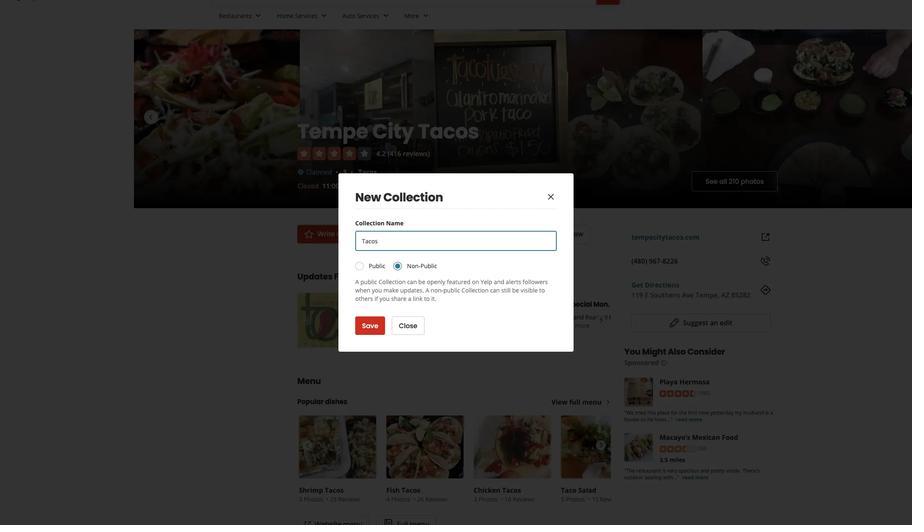 Task type: locate. For each thing, give the bounding box(es) containing it.
24 chevron down v2 image for more
[[421, 11, 431, 21]]

follow
[[563, 229, 584, 239]]

0 horizontal spatial is
[[663, 468, 666, 475]]

be up updates.
[[419, 278, 426, 286]]

1 horizontal spatial is
[[766, 410, 769, 417]]

taco
[[370, 300, 389, 310]]

1 horizontal spatial public
[[444, 287, 460, 295]]

1 vertical spatial read more
[[676, 416, 702, 423]]

2 vertical spatial read more
[[683, 474, 709, 481]]

Collection Name text field
[[355, 231, 557, 251]]

0 vertical spatial public
[[361, 278, 377, 286]]

a
[[337, 229, 341, 239], [408, 295, 412, 303], [771, 410, 773, 417]]

0 vertical spatial 23
[[619, 300, 627, 310]]

tacos up 16
[[502, 486, 521, 495]]

0 vertical spatial next image
[[596, 316, 606, 326]]

services right 'home'
[[295, 12, 317, 20]]

menu element
[[284, 362, 640, 526]]

1 horizontal spatial 24 chevron down v2 image
[[421, 11, 431, 21]]

0 vertical spatial previous image
[[146, 112, 156, 122]]

23 up salsa
[[619, 300, 627, 310]]

photo
[[410, 229, 430, 239]]

e
[[645, 291, 649, 300]]

3 photo of tempe city tacos - tempe, az, us. image from the left
[[434, 29, 568, 208]]

auto
[[343, 12, 356, 20]]

24 chevron down v2 image
[[319, 11, 329, 21], [381, 11, 391, 21]]

ave
[[682, 291, 694, 300]]

can up updates.
[[407, 278, 417, 286]]

4 photos from the left
[[566, 496, 585, 504]]

0 horizontal spatial and
[[494, 278, 505, 286]]

it.
[[431, 295, 437, 303]]

1 vertical spatial previous image
[[303, 441, 312, 451]]

23 right 2
[[330, 496, 337, 504]]

(480) 967-8226
[[632, 257, 678, 266]]

85282
[[732, 291, 751, 300]]

public up this
[[369, 262, 385, 270]]

0 vertical spatial to
[[540, 287, 545, 295]]

public up when
[[361, 278, 377, 286]]

0 horizontal spatial can
[[407, 278, 417, 286]]

public up "openly"
[[421, 262, 437, 270]]

photos inside shrimp tacos 2 photos
[[304, 496, 323, 504]]

this
[[358, 271, 375, 283]]

24 chevron down v2 image inside auto services link
[[381, 11, 391, 21]]

reviews right 16
[[513, 496, 535, 504]]

read right with…"
[[683, 474, 694, 481]]

1 horizontal spatial a
[[408, 295, 412, 303]]

24 chevron down v2 image
[[253, 11, 264, 21], [421, 11, 431, 21]]

services right auto
[[357, 12, 379, 20]]

view full menu link
[[552, 398, 611, 407]]

get directions link
[[632, 281, 680, 290]]

0 vertical spatial is
[[766, 410, 769, 417]]

macayo's mexican food image
[[625, 434, 653, 462]]

and down the special
[[574, 313, 584, 321]]

to down the followers
[[540, 287, 545, 295]]

0 horizontal spatial services
[[295, 12, 317, 20]]

1 vertical spatial is
[[663, 468, 666, 475]]

more link
[[398, 5, 438, 29]]

today's special mon. 3-23 image
[[479, 293, 533, 348]]

24 chevron down v2 image left auto
[[319, 11, 329, 21]]

2 horizontal spatial a
[[771, 410, 773, 417]]

None search field
[[213, 0, 622, 5]]

auto services
[[343, 12, 379, 20]]

4 reviews from the left
[[600, 496, 622, 504]]

collection up make
[[379, 278, 406, 286]]

a right the husband
[[771, 410, 773, 417]]

24 chevron down v2 image inside "restaurants" link
[[253, 11, 264, 21]]

shrimp tacos image
[[299, 416, 376, 479]]

2 public from the left
[[421, 262, 437, 270]]

1 vertical spatial a
[[426, 287, 429, 295]]

collection name
[[355, 219, 404, 227]]

pm
[[373, 181, 383, 191]]

23
[[619, 300, 627, 310], [330, 496, 337, 504]]

0 vertical spatial be
[[419, 278, 426, 286]]

reviews
[[338, 496, 360, 504], [426, 496, 448, 504], [513, 496, 535, 504], [600, 496, 622, 504]]

next image inside updates from this business element
[[596, 316, 606, 326]]

featured
[[447, 278, 471, 286]]

yesterday
[[711, 410, 734, 417]]

1 24 chevron down v2 image from the left
[[253, 11, 264, 21]]

see all 210 photos
[[706, 177, 764, 186]]

1 vertical spatial can
[[490, 287, 500, 295]]

8:00
[[358, 181, 371, 191]]

for
[[671, 410, 678, 417]]

24 chevron down v2 image right restaurants
[[253, 11, 264, 21]]

2 next image from the top
[[596, 441, 606, 451]]

it's
[[359, 300, 369, 310]]

tacos up 23 reviews
[[325, 486, 344, 495]]

roasted
[[586, 313, 608, 321]]

is left very
[[663, 468, 666, 475]]

1 vertical spatial and
[[574, 313, 584, 321]]

write a review
[[318, 229, 364, 239]]

24 directions v2 image
[[761, 285, 771, 295]]

edit
[[720, 318, 733, 328]]

1 photos from the left
[[304, 496, 323, 504]]

1 horizontal spatial can
[[490, 287, 500, 295]]

public
[[361, 278, 377, 286], [444, 287, 460, 295]]

24 chevron down v2 image for auto services
[[381, 11, 391, 21]]

a left link
[[408, 295, 412, 303]]

a inside 'link'
[[337, 229, 341, 239]]

2 reviews from the left
[[426, 496, 448, 504]]

reviews for shrimp tacos
[[338, 496, 360, 504]]

1 horizontal spatial 24 chevron down v2 image
[[381, 11, 391, 21]]

add photo link
[[374, 225, 437, 244]]

there's
[[743, 468, 760, 475]]

menu
[[582, 398, 602, 407]]

read inside it's taco tuesday $1.50ea blackened tilapia… read more
[[413, 313, 426, 321]]

1 horizontal spatial and
[[574, 313, 584, 321]]

1 next image from the top
[[596, 316, 606, 326]]

1 horizontal spatial 23
[[619, 300, 627, 310]]

24 add v2 image
[[550, 229, 560, 239]]

updates from this business
[[297, 271, 414, 283]]

1 reviews from the left
[[338, 496, 360, 504]]

24 chevron down v2 image right more
[[421, 11, 431, 21]]

0 horizontal spatial be
[[419, 278, 426, 286]]

macayo's mexican food
[[660, 433, 739, 442]]

and left pretty
[[701, 468, 710, 475]]

"we
[[625, 410, 634, 417]]

can left still
[[490, 287, 500, 295]]

1 horizontal spatial public
[[421, 262, 437, 270]]

0 horizontal spatial 24 chevron down v2 image
[[253, 11, 264, 21]]

share
[[391, 295, 407, 303]]

first
[[688, 410, 698, 417]]

a right write
[[337, 229, 341, 239]]

fish tacos image
[[387, 416, 464, 479]]

the
[[679, 410, 687, 417]]

2 services from the left
[[357, 12, 379, 20]]

a inside the 'a public collection can be openly featured on yelp and alerts followers when you make updates. a non-public collection can still be visible to others if you share a link to it.'
[[408, 295, 412, 303]]

16 info v2 image
[[661, 360, 668, 367]]

make
[[384, 287, 399, 295]]

others
[[355, 295, 373, 303]]

0 vertical spatial a
[[337, 229, 341, 239]]

0 vertical spatial can
[[407, 278, 417, 286]]

see all 210 photos link
[[692, 171, 778, 192]]

4.2
[[376, 149, 386, 158]]

red
[[609, 313, 620, 321]]

tacos
[[418, 118, 479, 146], [358, 168, 377, 177], [325, 486, 344, 495], [402, 486, 421, 495], [502, 486, 521, 495]]

more left pretty
[[696, 474, 709, 481]]

yelp
[[481, 278, 493, 286]]

you up if
[[372, 287, 382, 295]]

1 horizontal spatial previous image
[[303, 441, 312, 451]]

23 reviews
[[330, 496, 360, 504]]

shrimp
[[299, 486, 323, 495]]

more down $1.50ea
[[427, 313, 442, 321]]

playa hermosa
[[660, 378, 710, 387]]

read more for playa
[[676, 416, 702, 423]]

2 photos from the left
[[391, 496, 411, 504]]

new
[[355, 189, 381, 206]]

previous image
[[146, 112, 156, 122], [303, 441, 312, 451]]

reviews right the 15
[[600, 496, 622, 504]]

3 reviews from the left
[[513, 496, 535, 504]]

0 horizontal spatial a
[[355, 278, 359, 286]]

photos down the chicken
[[479, 496, 498, 504]]

photos inside taco salad 5 photos
[[566, 496, 585, 504]]

to left the it. at the left
[[424, 295, 430, 303]]

$4.00…
[[540, 322, 559, 330]]

1 services from the left
[[295, 12, 317, 20]]

next image left 'macayo's mexican food' 'image'
[[596, 441, 606, 451]]

auto services link
[[336, 5, 398, 29]]

playa hermosa image
[[625, 378, 653, 407]]

1 vertical spatial you
[[380, 295, 390, 303]]

a up when
[[355, 278, 359, 286]]

11:00
[[322, 181, 340, 191]]

1 vertical spatial 23
[[330, 496, 337, 504]]

a left non-
[[426, 287, 429, 295]]

saved
[[511, 229, 532, 239]]

505
[[699, 445, 707, 452]]

can
[[407, 278, 417, 286], [490, 287, 500, 295]]

1 public from the left
[[369, 262, 385, 270]]

1 vertical spatial a
[[408, 295, 412, 303]]

photos
[[741, 177, 764, 186]]

0 vertical spatial you
[[372, 287, 382, 295]]

read more
[[561, 322, 590, 330], [676, 416, 702, 423], [683, 474, 709, 481]]

openly
[[427, 278, 446, 286]]

collection down on
[[462, 287, 489, 295]]

get
[[632, 281, 643, 290]]

1 vertical spatial next image
[[596, 441, 606, 451]]

0 vertical spatial read more link
[[676, 416, 702, 423]]

2 24 chevron down v2 image from the left
[[421, 11, 431, 21]]

add photo
[[395, 229, 430, 239]]

0 horizontal spatial public
[[369, 262, 385, 270]]

0 vertical spatial read more
[[561, 322, 590, 330]]

tacos up reviews)
[[418, 118, 479, 146]]

public down featured
[[444, 287, 460, 295]]

non-
[[407, 262, 421, 270]]

write
[[318, 229, 335, 239]]

0 horizontal spatial 24 chevron down v2 image
[[319, 11, 329, 21]]

next image
[[596, 316, 606, 326], [596, 441, 606, 451]]

tacos up 26
[[402, 486, 421, 495]]

16 claim filled v2 image
[[297, 169, 304, 176]]

2 vertical spatial and
[[701, 468, 710, 475]]

reviews left 4 at the bottom left
[[338, 496, 360, 504]]

macayo's mexican food link
[[660, 433, 739, 442]]

24 camera v2 image
[[382, 229, 392, 239]]

15 reviews
[[592, 496, 622, 504]]

read down link
[[413, 313, 426, 321]]

photos down fish
[[391, 496, 411, 504]]

16 external link v2 image
[[305, 521, 311, 526]]

chips,
[[540, 313, 557, 321]]

16 reviews
[[505, 496, 535, 504]]

1 vertical spatial be
[[512, 287, 519, 295]]

1 horizontal spatial services
[[357, 12, 379, 20]]

tempe
[[297, 118, 368, 146]]

26 reviews
[[417, 496, 448, 504]]

photos inside fish tacos 4 photos
[[391, 496, 411, 504]]

photo of tempe city tacos - tempe, az, us. image
[[61, 29, 300, 208], [300, 29, 434, 208], [434, 29, 568, 208]]

(416
[[388, 149, 401, 158]]

reviews right 26
[[426, 496, 448, 504]]

reviews for chicken tacos
[[513, 496, 535, 504]]

reviews for taco salad
[[600, 496, 622, 504]]

0 vertical spatial and
[[494, 278, 505, 286]]

119
[[632, 291, 643, 300]]

next image left red
[[596, 316, 606, 326]]

read more inside updates from this business element
[[561, 322, 590, 330]]

miles
[[670, 456, 686, 464]]

photos for chicken
[[479, 496, 498, 504]]

be down alerts
[[512, 287, 519, 295]]

collection up name
[[384, 189, 443, 206]]

is right the husband
[[766, 410, 769, 417]]

photos inside chicken tacos 3 photos
[[479, 496, 498, 504]]

suggest an edit button
[[632, 314, 771, 332]]

0 horizontal spatial 23
[[330, 496, 337, 504]]

next image for the rightmost previous icon
[[596, 441, 606, 451]]

1 vertical spatial public
[[444, 287, 460, 295]]

public
[[369, 262, 385, 270], [421, 262, 437, 270]]

24 chevron down v2 image inside home services link
[[319, 11, 329, 21]]

24 chevron down v2 image right auto services
[[381, 11, 391, 21]]

next image for previous image
[[596, 316, 606, 326]]

taco salad image
[[561, 416, 639, 479]]

2 24 chevron down v2 image from the left
[[381, 11, 391, 21]]

is
[[766, 410, 769, 417], [663, 468, 666, 475]]

tacos inside chicken tacos 3 photos
[[502, 486, 521, 495]]

photos down taco in the right of the page
[[566, 496, 585, 504]]

taco
[[561, 486, 577, 495]]

you right if
[[380, 295, 390, 303]]

tried
[[635, 410, 646, 417]]

write a review link
[[297, 225, 371, 244]]

1 vertical spatial read more link
[[683, 474, 709, 481]]

read left "first"
[[676, 416, 688, 423]]

0 horizontal spatial to
[[424, 295, 430, 303]]

2 photo of tempe city tacos - tempe, az, us. image from the left
[[300, 29, 434, 208]]

photos down shrimp
[[304, 496, 323, 504]]

tacos inside shrimp tacos 2 photos
[[325, 486, 344, 495]]

and up still
[[494, 278, 505, 286]]

share
[[461, 229, 480, 239]]

0 horizontal spatial a
[[337, 229, 341, 239]]

chicken tacos image
[[474, 416, 551, 479]]

2 vertical spatial a
[[771, 410, 773, 417]]

more inside it's taco tuesday $1.50ea blackened tilapia… read more
[[427, 313, 442, 321]]

24 phone v2 image
[[761, 256, 771, 266]]

24 star v2 image
[[304, 229, 314, 239]]

foodie
[[625, 416, 640, 423]]

23 inside updates from this business element
[[619, 300, 627, 310]]

1 vertical spatial to
[[424, 295, 430, 303]]

read more for macayo's
[[683, 474, 709, 481]]

2 horizontal spatial and
[[701, 468, 710, 475]]

more
[[405, 12, 419, 20]]

updates from this business element
[[284, 257, 652, 348]]

view full menu
[[552, 398, 602, 407]]

24 chevron down v2 image for home services
[[319, 11, 329, 21]]

24 chevron down v2 image inside more link
[[421, 11, 431, 21]]

1 24 chevron down v2 image from the left
[[319, 11, 329, 21]]

tacos inside fish tacos 4 photos
[[402, 486, 421, 495]]

3 photos from the left
[[479, 496, 498, 504]]



Task type: vqa. For each thing, say whether or not it's contained in the screenshot.
the I to the bottom
no



Task type: describe. For each thing, give the bounding box(es) containing it.
5
[[561, 496, 565, 504]]

23 inside menu "element"
[[330, 496, 337, 504]]

1 horizontal spatial to
[[540, 287, 545, 295]]

more down roasted
[[575, 322, 590, 330]]

spacious
[[679, 468, 699, 475]]

still
[[502, 287, 511, 295]]

with…"
[[663, 474, 679, 481]]

playa
[[660, 378, 678, 387]]

4.5 star rating image
[[660, 391, 697, 397]]

8226
[[663, 257, 678, 266]]

pretty
[[711, 468, 725, 475]]

24 save v2 image
[[498, 229, 508, 239]]

is inside the "the restaurant is very spacious and pretty inside. there's outdoor seating with…"
[[663, 468, 666, 475]]

husband
[[744, 410, 764, 417]]

"the restaurant is very spacious and pretty inside. there's outdoor seating with…"
[[625, 468, 760, 481]]

alerts
[[506, 278, 521, 286]]

chicken tacos 3 photos
[[474, 486, 521, 504]]

$
[[343, 168, 347, 177]]

suggest
[[683, 318, 709, 328]]

reviews)
[[403, 149, 430, 158]]

new collection
[[355, 189, 443, 206]]

hermosa
[[680, 378, 710, 387]]

close image
[[546, 192, 556, 202]]

full
[[570, 398, 581, 407]]

24 share v2 image
[[447, 229, 457, 239]]

close
[[399, 321, 418, 331]]

tempecitytacos.com
[[632, 233, 700, 242]]

is inside "we tried this place for the first time yesterday my husband is a foodie so he loves…"
[[766, 410, 769, 417]]

reviews for fish tacos
[[426, 496, 448, 504]]

14 chevron right outline image
[[605, 400, 611, 405]]

photos for shrimp
[[304, 496, 323, 504]]

fish
[[387, 486, 400, 495]]

view
[[552, 398, 568, 407]]

read more link for hermosa
[[676, 416, 702, 423]]

1 horizontal spatial a
[[426, 287, 429, 295]]

photo of tempe city tacos - tempe, az, us. street tacos! image
[[568, 29, 703, 208]]

salsa
[[621, 313, 635, 321]]

3-
[[612, 300, 619, 310]]

am
[[341, 181, 352, 191]]

menu
[[297, 376, 321, 387]]

when
[[355, 287, 371, 295]]

home services link
[[270, 5, 336, 29]]

business categories element
[[212, 5, 913, 29]]

tacos for fish tacos
[[402, 486, 421, 495]]

1 photo of tempe city tacos - tempe, az, us. image from the left
[[61, 29, 300, 208]]

a inside "we tried this place for the first time yesterday my husband is a foodie so he loves…"
[[771, 410, 773, 417]]

read down guac
[[561, 322, 574, 330]]

a public collection can be openly featured on yelp and alerts followers when you make updates. a non-public collection can still be visible to others if you share a link to it.
[[355, 278, 548, 303]]

tacos link
[[358, 168, 377, 177]]

you might also consider
[[625, 346, 725, 358]]

southern
[[650, 291, 680, 300]]

photos for fish
[[391, 496, 411, 504]]

tacos for chicken tacos
[[502, 486, 521, 495]]

home
[[277, 12, 294, 20]]

read more link for mexican
[[683, 474, 709, 481]]

closed 11:00 am - 8:00 pm
[[297, 181, 383, 191]]

0 horizontal spatial previous image
[[146, 112, 156, 122]]

on
[[472, 278, 479, 286]]

popular
[[297, 397, 324, 407]]

1 horizontal spatial be
[[512, 287, 519, 295]]

restaurants link
[[212, 5, 270, 29]]

previous image
[[303, 316, 312, 326]]

followers
[[523, 278, 548, 286]]

services for auto services
[[357, 12, 379, 20]]

add
[[395, 229, 408, 239]]

taco salad 5 photos
[[561, 486, 597, 504]]

0 horizontal spatial public
[[361, 278, 377, 286]]

mon.
[[594, 300, 610, 310]]

business
[[376, 271, 414, 283]]

close button
[[392, 317, 425, 335]]

3.5 star rating image
[[660, 446, 697, 453]]

26
[[417, 496, 424, 504]]

playa hermosa link
[[660, 378, 710, 387]]

photo of tempe city tacos - tempe, az, us. good eating! image
[[703, 29, 913, 208]]

might
[[642, 346, 666, 358]]

24 external link v2 image
[[761, 232, 771, 242]]

you
[[625, 346, 641, 358]]

more right the
[[689, 416, 702, 423]]

very
[[668, 468, 678, 475]]

restaurant
[[637, 468, 661, 475]]

popular dishes
[[297, 397, 347, 407]]

210
[[729, 177, 739, 186]]

inside.
[[726, 468, 742, 475]]

"the
[[625, 468, 635, 475]]

consider
[[688, 346, 725, 358]]

(416 reviews) link
[[388, 149, 430, 158]]

3.5 miles
[[660, 456, 686, 464]]

24 pencil v2 image
[[670, 318, 680, 328]]

15
[[592, 496, 599, 504]]

updates
[[297, 271, 333, 283]]

services for home services
[[295, 12, 317, 20]]

tempecitytacos.com link
[[632, 233, 700, 242]]

all
[[720, 177, 728, 186]]

new collection dialog
[[0, 0, 913, 526]]

it's taco tuesday $1.50ea image
[[298, 293, 352, 348]]

2
[[299, 496, 302, 504]]

0 vertical spatial a
[[355, 278, 359, 286]]

tilapia…
[[389, 313, 411, 321]]

today's
[[540, 300, 566, 310]]

photos for taco
[[566, 496, 585, 504]]

24 chevron down v2 image for restaurants
[[253, 11, 264, 21]]

non-public
[[407, 262, 437, 270]]

follow button
[[542, 225, 591, 244]]

4.2 star rating image
[[297, 147, 371, 160]]

16
[[505, 496, 511, 504]]

fish tacos 4 photos
[[387, 486, 421, 504]]

and inside the "the restaurant is very spacious and pretty inside. there's outdoor seating with…"
[[701, 468, 710, 475]]

and inside chips, guac and roasted red salsa $4.00…
[[574, 313, 584, 321]]

4.2 (416 reviews)
[[376, 149, 430, 158]]

claimed
[[306, 168, 332, 177]]

so
[[641, 416, 646, 423]]

see
[[706, 177, 718, 186]]

tacos for shrimp tacos
[[325, 486, 344, 495]]

3.5
[[660, 456, 668, 464]]

and inside the 'a public collection can be openly featured on yelp and alerts followers when you make updates. a non-public collection can still be visible to others if you share a link to it.'
[[494, 278, 505, 286]]

24 menu v2 image
[[384, 519, 394, 526]]

save button
[[355, 317, 385, 335]]

tacos up 8:00
[[358, 168, 377, 177]]

suggest an edit
[[683, 318, 733, 328]]

collection up 24 camera v2 image
[[355, 219, 385, 227]]

special
[[567, 300, 592, 310]]

chicken
[[474, 486, 501, 495]]

blackened
[[359, 313, 387, 321]]

today's special mon. 3-23
[[540, 300, 627, 310]]



